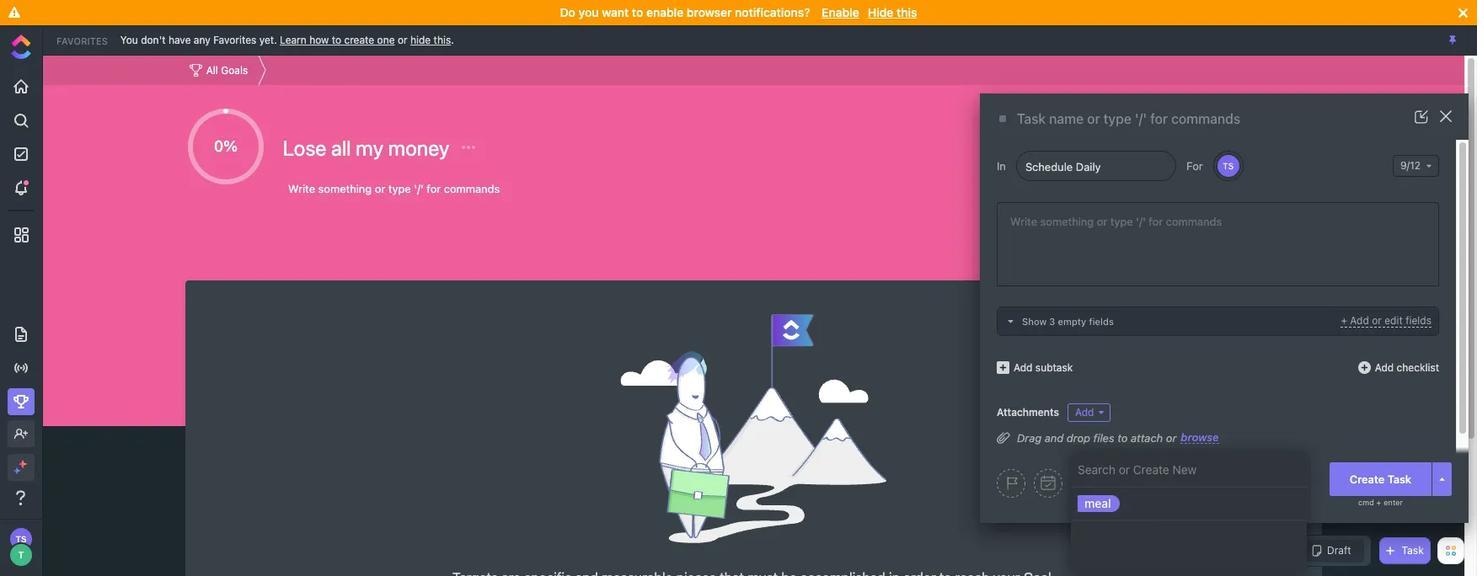 Task type: describe. For each thing, give the bounding box(es) containing it.
2 vertical spatial or
[[1166, 431, 1177, 445]]

&
[[1205, 137, 1212, 150]]

sharing & permissions
[[1157, 137, 1225, 160]]

permissions
[[1157, 147, 1225, 160]]

0 vertical spatial this
[[897, 5, 917, 19]]

attachments
[[997, 406, 1059, 419]]

hide
[[868, 5, 894, 19]]

how
[[309, 33, 329, 46]]

or inside custom fields element
[[1372, 314, 1382, 327]]

for
[[1187, 159, 1203, 172]]

browser
[[687, 5, 732, 19]]

create task
[[1350, 472, 1412, 486]]

meal
[[1085, 496, 1111, 511]]

add inside custom fields element
[[1350, 314, 1369, 327]]

want
[[602, 5, 629, 19]]

+ add or edit fields
[[1341, 314, 1432, 327]]

+ inside custom fields element
[[1341, 314, 1347, 327]]

one
[[377, 33, 395, 46]]

add checklist
[[1375, 361, 1439, 374]]

in
[[997, 159, 1006, 172]]

0 horizontal spatial favorites
[[56, 35, 108, 46]]

notifications?
[[735, 5, 810, 19]]

drag and drop files to attach or
[[1017, 431, 1177, 445]]

lose all my money
[[283, 136, 454, 160]]

Search or Create New text field
[[1071, 452, 1307, 488]]

show 3 empty fields
[[1022, 316, 1114, 327]]

enable
[[822, 5, 859, 19]]

cmd + enter
[[1358, 498, 1403, 507]]

learn how to create one link
[[280, 33, 395, 46]]

1 horizontal spatial fields
[[1406, 314, 1432, 327]]



Task type: locate. For each thing, give the bounding box(es) containing it.
lose
[[283, 136, 327, 160]]

Task name or type '/' for commands text field
[[1017, 110, 1385, 128]]

create
[[1350, 472, 1385, 486]]

1 vertical spatial or
[[1372, 314, 1382, 327]]

fields right empty
[[1089, 316, 1114, 327]]

1 horizontal spatial or
[[1166, 431, 1177, 445]]

0 vertical spatial or
[[398, 33, 408, 46]]

0 horizontal spatial this
[[434, 33, 451, 46]]

enter
[[1384, 498, 1403, 507]]

fields
[[1406, 314, 1432, 327], [1089, 316, 1114, 327]]

to right want
[[632, 5, 643, 19]]

2 horizontal spatial add
[[1375, 361, 1394, 374]]

don't
[[141, 33, 166, 46]]

0 horizontal spatial add
[[1014, 361, 1033, 374]]

1 horizontal spatial this
[[897, 5, 917, 19]]

subtask
[[1036, 361, 1073, 374]]

all goals link
[[185, 59, 252, 81]]

attach
[[1131, 431, 1163, 445]]

or
[[398, 33, 408, 46], [1372, 314, 1382, 327], [1166, 431, 1177, 445]]

learn
[[280, 33, 307, 46]]

show
[[1022, 316, 1047, 327]]

1 vertical spatial task
[[1402, 544, 1424, 557]]

cmd
[[1358, 498, 1374, 507]]

hide
[[410, 33, 431, 46]]

favorites
[[213, 33, 256, 46], [56, 35, 108, 46]]

create
[[344, 33, 374, 46]]

or left "edit"
[[1372, 314, 1382, 327]]

0 vertical spatial task
[[1388, 472, 1412, 486]]

sharing
[[1157, 137, 1202, 150]]

favorites left you
[[56, 35, 108, 46]]

0 horizontal spatial +
[[1341, 314, 1347, 327]]

add left checklist
[[1375, 361, 1394, 374]]

2 horizontal spatial or
[[1372, 314, 1382, 327]]

all
[[331, 136, 351, 160]]

+
[[1341, 314, 1347, 327], [1377, 498, 1382, 507]]

hide this link
[[410, 33, 451, 46]]

and
[[1045, 431, 1064, 445]]

you don't have any favorites yet. learn how to create one or hide this .
[[120, 33, 454, 46]]

add left subtask
[[1014, 361, 1033, 374]]

add left "edit"
[[1350, 314, 1369, 327]]

to right the files
[[1118, 431, 1128, 445]]

any
[[194, 33, 210, 46]]

1 horizontal spatial to
[[632, 5, 643, 19]]

0 vertical spatial +
[[1341, 314, 1347, 327]]

add
[[1350, 314, 1369, 327], [1014, 361, 1033, 374], [1375, 361, 1394, 374]]

my
[[356, 136, 384, 160]]

you
[[579, 5, 599, 19]]

to
[[632, 5, 643, 19], [332, 33, 341, 46], [1118, 431, 1128, 445]]

0 vertical spatial to
[[632, 5, 643, 19]]

custom fields element
[[997, 307, 1439, 336]]

add for add subtask
[[1014, 361, 1033, 374]]

yet.
[[259, 33, 277, 46]]

have
[[168, 33, 191, 46]]

0 horizontal spatial fields
[[1089, 316, 1114, 327]]

task up enter
[[1388, 472, 1412, 486]]

2 vertical spatial to
[[1118, 431, 1128, 445]]

this
[[897, 5, 917, 19], [434, 33, 451, 46]]

1 horizontal spatial add
[[1350, 314, 1369, 327]]

1 vertical spatial this
[[434, 33, 451, 46]]

1 horizontal spatial +
[[1377, 498, 1382, 507]]

do you want to enable browser notifications? enable hide this
[[560, 5, 917, 19]]

3
[[1049, 316, 1055, 327]]

1 vertical spatial +
[[1377, 498, 1382, 507]]

enable
[[646, 5, 684, 19]]

add for add checklist
[[1375, 361, 1394, 374]]

fields right "edit"
[[1406, 314, 1432, 327]]

2 horizontal spatial to
[[1118, 431, 1128, 445]]

empty
[[1058, 316, 1087, 327]]

.
[[451, 33, 454, 46]]

files
[[1094, 431, 1115, 445]]

money
[[388, 136, 450, 160]]

drop
[[1067, 431, 1091, 445]]

task
[[1388, 472, 1412, 486], [1402, 544, 1424, 557]]

task down enter
[[1402, 544, 1424, 557]]

or right one
[[398, 33, 408, 46]]

+ left "edit"
[[1341, 314, 1347, 327]]

0 horizontal spatial to
[[332, 33, 341, 46]]

1 vertical spatial to
[[332, 33, 341, 46]]

to right how
[[332, 33, 341, 46]]

1 horizontal spatial favorites
[[213, 33, 256, 46]]

or right attach in the bottom of the page
[[1166, 431, 1177, 445]]

add subtask
[[1014, 361, 1073, 374]]

you
[[120, 33, 138, 46]]

all goals
[[206, 64, 248, 76]]

do
[[560, 5, 576, 19]]

drag
[[1017, 431, 1042, 445]]

favorites up all goals
[[213, 33, 256, 46]]

checklist
[[1397, 361, 1439, 374]]

0 horizontal spatial or
[[398, 33, 408, 46]]

+ right cmd
[[1377, 498, 1382, 507]]

edit
[[1385, 314, 1403, 327]]



Task type: vqa. For each thing, say whether or not it's contained in the screenshot.
one
yes



